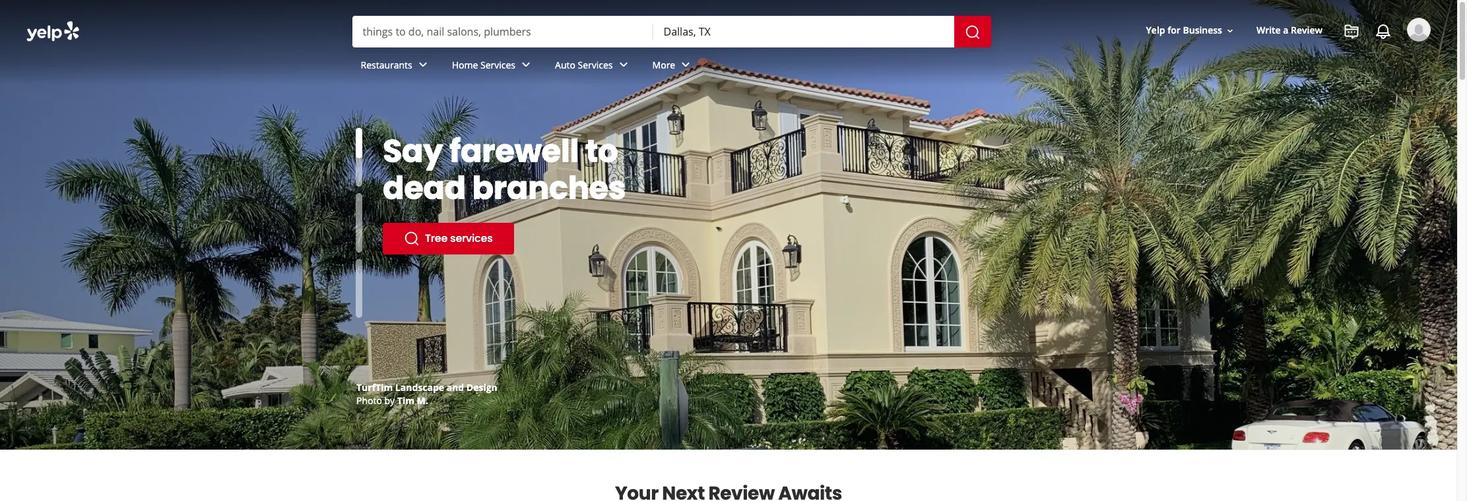 Task type: vqa. For each thing, say whether or not it's contained in the screenshot.
Write a Review link
yes



Task type: locate. For each thing, give the bounding box(es) containing it.
24 chevron down v2 image left auto
[[518, 57, 534, 73]]

select slide image
[[356, 102, 362, 161]]

1 horizontal spatial 24 chevron down v2 image
[[678, 57, 694, 73]]

Near text field
[[664, 24, 944, 39]]

branches
[[472, 166, 626, 211]]

tree services
[[425, 231, 493, 246]]

0 horizontal spatial services
[[481, 58, 516, 71]]

farewell
[[450, 129, 579, 174]]

24 chevron down v2 image right restaurants
[[415, 57, 431, 73]]

write
[[1257, 24, 1281, 37]]

none search field containing yelp for business
[[0, 0, 1458, 98]]

1 horizontal spatial services
[[578, 58, 613, 71]]

to
[[586, 129, 618, 174]]

yelp
[[1147, 24, 1166, 37]]

services right home
[[481, 58, 516, 71]]

design
[[467, 382, 498, 394]]

24 search v2 image
[[404, 231, 420, 247]]

none field find
[[363, 24, 643, 39]]

services for auto services
[[578, 58, 613, 71]]

0 horizontal spatial 24 chevron down v2 image
[[415, 57, 431, 73]]

auto
[[555, 58, 576, 71]]

dead
[[383, 166, 466, 211]]

24 chevron down v2 image
[[415, 57, 431, 73], [616, 57, 632, 73]]

0 horizontal spatial 24 chevron down v2 image
[[518, 57, 534, 73]]

1 horizontal spatial none field
[[664, 24, 944, 39]]

landscape
[[395, 382, 444, 394]]

restaurants
[[361, 58, 412, 71]]

none search field inside explore banner section banner
[[352, 16, 994, 48]]

review
[[1292, 24, 1323, 37]]

24 chevron down v2 image
[[518, 57, 534, 73], [678, 57, 694, 73]]

projects image
[[1344, 24, 1360, 40]]

1 services from the left
[[481, 58, 516, 71]]

tree
[[425, 231, 448, 246]]

24 chevron down v2 image inside home services link
[[518, 57, 534, 73]]

photo
[[357, 395, 382, 407]]

home services link
[[442, 48, 545, 86]]

m.
[[417, 395, 428, 407]]

1 24 chevron down v2 image from the left
[[518, 57, 534, 73]]

none field near
[[664, 24, 944, 39]]

say farewell to dead branches
[[383, 129, 626, 211]]

2 none field from the left
[[664, 24, 944, 39]]

1 none field from the left
[[363, 24, 643, 39]]

2 24 chevron down v2 image from the left
[[616, 57, 632, 73]]

0 horizontal spatial none field
[[363, 24, 643, 39]]

None search field
[[0, 0, 1458, 98]]

turftim landscape and design link
[[357, 382, 498, 394]]

2 services from the left
[[578, 58, 613, 71]]

None field
[[363, 24, 643, 39], [664, 24, 944, 39]]

home
[[452, 58, 478, 71]]

user actions element
[[1136, 17, 1450, 98]]

business
[[1184, 24, 1223, 37]]

None search field
[[352, 16, 994, 48]]

services
[[481, 58, 516, 71], [578, 58, 613, 71]]

24 chevron down v2 image right auto services
[[616, 57, 632, 73]]

1 24 chevron down v2 image from the left
[[415, 57, 431, 73]]

and
[[447, 382, 464, 394]]

by
[[385, 395, 395, 407]]

1 horizontal spatial 24 chevron down v2 image
[[616, 57, 632, 73]]

for
[[1168, 24, 1181, 37]]

24 chevron down v2 image inside auto services link
[[616, 57, 632, 73]]

tim
[[397, 395, 415, 407]]

services right auto
[[578, 58, 613, 71]]

16 chevron down v2 image
[[1225, 26, 1236, 36]]

restaurants link
[[350, 48, 442, 86]]

write a review
[[1257, 24, 1323, 37]]

2 24 chevron down v2 image from the left
[[678, 57, 694, 73]]

24 chevron down v2 image right more
[[678, 57, 694, 73]]

24 chevron down v2 image inside more link
[[678, 57, 694, 73]]

24 chevron down v2 image inside restaurants link
[[415, 57, 431, 73]]

turftim landscape and design photo by tim m.
[[357, 382, 498, 407]]

say
[[383, 129, 443, 174]]



Task type: describe. For each thing, give the bounding box(es) containing it.
services
[[450, 231, 493, 246]]

24 chevron down v2 image for home services
[[518, 57, 534, 73]]

home services
[[452, 58, 516, 71]]

notifications image
[[1376, 24, 1392, 40]]

yelp for business button
[[1141, 19, 1241, 43]]

explore banner section banner
[[0, 0, 1458, 450]]

auto services
[[555, 58, 613, 71]]

24 chevron down v2 image for restaurants
[[415, 57, 431, 73]]

business categories element
[[350, 48, 1431, 86]]

turftim
[[357, 382, 393, 394]]

24 chevron down v2 image for auto services
[[616, 57, 632, 73]]

search image
[[965, 24, 981, 40]]

tim m. link
[[397, 395, 428, 407]]

write a review link
[[1252, 19, 1328, 43]]

tree services link
[[383, 223, 514, 255]]

Find text field
[[363, 24, 643, 39]]

24 chevron down v2 image for more
[[678, 57, 694, 73]]

yelp for business
[[1147, 24, 1223, 37]]

more
[[653, 58, 676, 71]]

a
[[1284, 24, 1289, 37]]

brad k. image
[[1408, 18, 1431, 42]]

services for home services
[[481, 58, 516, 71]]

more link
[[642, 48, 705, 86]]

auto services link
[[545, 48, 642, 86]]



